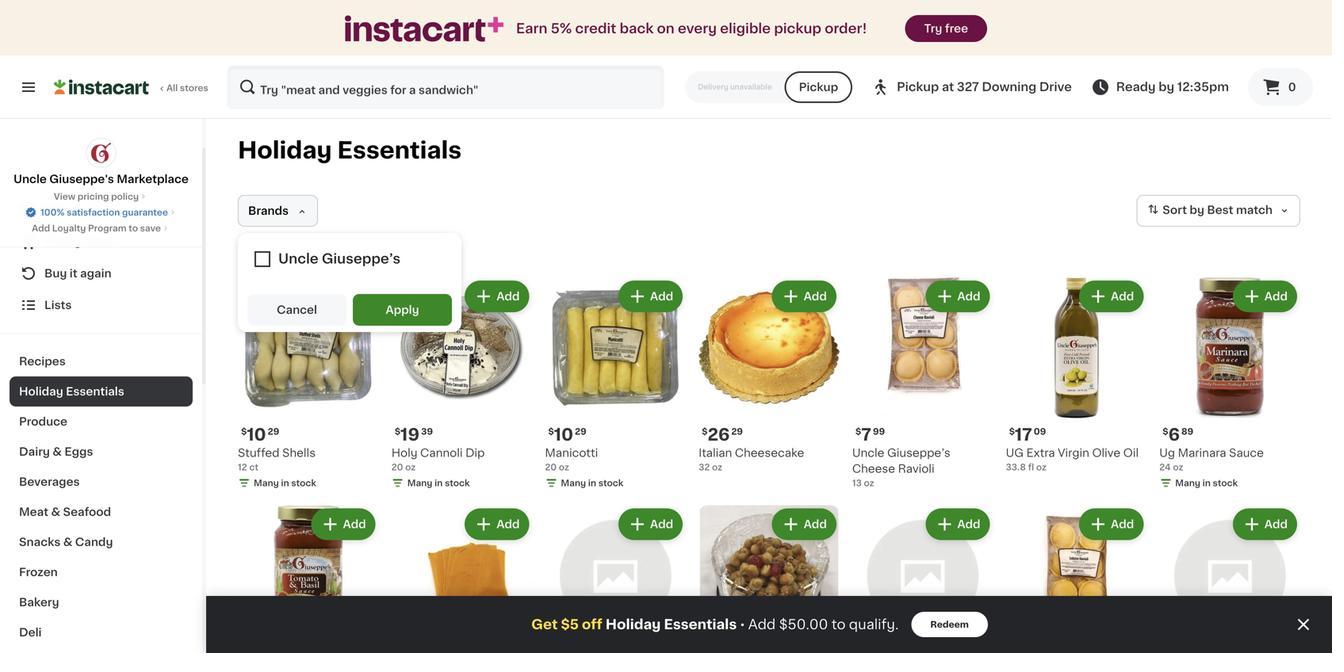 Task type: describe. For each thing, give the bounding box(es) containing it.
bakery
[[19, 597, 59, 608]]

ready for ready by 12:35pm
[[1117, 81, 1156, 93]]

pickup at 327 downing drive button
[[872, 65, 1072, 109]]

& for meat
[[51, 507, 60, 518]]

eligible
[[720, 22, 771, 35]]

meals
[[84, 236, 118, 247]]

lists
[[44, 300, 72, 311]]

lists link
[[10, 290, 193, 321]]

sort
[[1163, 205, 1187, 216]]

5%
[[551, 22, 572, 35]]

produce
[[19, 416, 67, 428]]

try
[[924, 23, 943, 34]]

13
[[853, 479, 862, 488]]

many in stock for manicotti
[[561, 479, 624, 488]]

sauce
[[1230, 448, 1264, 459]]

7
[[862, 427, 872, 444]]

Best match Sort by field
[[1137, 195, 1301, 227]]

0 horizontal spatial holiday essentials
[[19, 386, 124, 397]]

dairy
[[19, 447, 50, 458]]

redeem
[[931, 621, 969, 629]]

many in stock for holy
[[407, 479, 470, 488]]

17
[[1015, 427, 1032, 444]]

$ for stuffed shells
[[241, 428, 247, 436]]

add inside 'treatment tracker modal' dialog
[[748, 618, 776, 632]]

29 for italian cheesecake
[[732, 428, 743, 436]]

pickup for pickup at 327 downing drive
[[897, 81, 939, 93]]

pricing
[[78, 192, 109, 201]]

view pricing policy link
[[54, 190, 148, 203]]

ct
[[249, 463, 259, 472]]

best match
[[1208, 205, 1273, 216]]

satisfaction
[[67, 208, 120, 217]]

brands
[[248, 205, 289, 217]]

cheese
[[853, 464, 896, 475]]

to inside 'treatment tracker modal' dialog
[[832, 618, 846, 632]]

brands button
[[238, 195, 318, 227]]

dip
[[466, 448, 485, 459]]

deli link
[[10, 618, 193, 648]]

apply
[[386, 305, 419, 316]]

$ for manicotti
[[548, 428, 554, 436]]

holiday essentials main content
[[206, 119, 1333, 654]]

$ for italian cheesecake
[[702, 428, 708, 436]]

olive
[[1093, 448, 1121, 459]]

buy
[[44, 268, 67, 279]]

giuseppe's
[[49, 174, 114, 185]]

$ for ug marinara sauce
[[1163, 428, 1169, 436]]

try free
[[924, 23, 969, 34]]

$50.00
[[779, 618, 828, 632]]

best
[[1208, 205, 1234, 216]]

it
[[70, 268, 77, 279]]

pickup for pickup
[[799, 82, 838, 93]]

snacks
[[19, 537, 61, 548]]

match
[[1237, 205, 1273, 216]]

many for shells
[[254, 479, 279, 488]]

manicotti 20 oz
[[545, 448, 598, 472]]

italian cheesecake 32 oz
[[699, 448, 805, 472]]

pickup
[[774, 22, 822, 35]]

$ for uncle giuseppe's cheese ravioli
[[856, 428, 862, 436]]

snacks & candy link
[[10, 527, 193, 558]]

09
[[1034, 428, 1046, 436]]

many for marinara
[[1176, 479, 1201, 488]]

treatment tracker modal dialog
[[206, 596, 1333, 654]]

back
[[620, 22, 654, 35]]

39
[[421, 428, 433, 436]]

Search field
[[228, 67, 663, 108]]

seafood
[[63, 507, 111, 518]]

earn 5% credit back on every eligible pickup order!
[[516, 22, 867, 35]]

credit
[[575, 22, 617, 35]]

in for manicotti
[[588, 479, 596, 488]]

snacks & candy
[[19, 537, 113, 548]]

ug extra virgin olive oil 33.8 fl oz
[[1006, 448, 1139, 472]]

stock for stuffed shells
[[291, 479, 316, 488]]

frozen link
[[10, 558, 193, 588]]

many in stock for stuffed
[[254, 479, 316, 488]]

sort by
[[1163, 205, 1205, 216]]

uncle giuseppe's cheese ravioli 13 oz
[[853, 448, 951, 488]]

on
[[657, 22, 675, 35]]

frozen
[[19, 567, 58, 578]]

many in stock for ug
[[1176, 479, 1238, 488]]

$ 19 39
[[395, 427, 433, 444]]

add loyalty program to save
[[32, 224, 161, 233]]

many for 20
[[561, 479, 586, 488]]

extra
[[1027, 448, 1055, 459]]

oil
[[1124, 448, 1139, 459]]

eggs
[[65, 447, 93, 458]]

0 button
[[1248, 68, 1313, 106]]

all stores link
[[54, 65, 209, 109]]

free
[[945, 23, 969, 34]]

buy it again
[[44, 268, 112, 279]]

26
[[708, 427, 730, 444]]

every
[[678, 22, 717, 35]]

0 horizontal spatial to
[[129, 224, 138, 233]]

stock for ug marinara sauce
[[1213, 479, 1238, 488]]

program
[[88, 224, 127, 233]]

product group containing 17
[[1006, 278, 1147, 474]]

$ for ug extra virgin olive oil
[[1009, 428, 1015, 436]]

product group containing 19
[[392, 278, 533, 493]]

$ 7 99
[[856, 427, 885, 444]]

holiday essentials link
[[10, 377, 193, 407]]

uncle giuseppe's marketplace logo image
[[86, 138, 116, 168]]

stores
[[180, 84, 208, 92]]

earn
[[516, 22, 548, 35]]

loyalty
[[52, 224, 86, 233]]



Task type: vqa. For each thing, say whether or not it's contained in the screenshot.


Task type: locate. For each thing, give the bounding box(es) containing it.
many for cannoli
[[407, 479, 433, 488]]

12:35pm
[[1178, 81, 1229, 93]]

2 $ from the left
[[395, 428, 401, 436]]

1 vertical spatial to
[[832, 618, 846, 632]]

29 up manicotti
[[575, 428, 587, 436]]

shells
[[282, 448, 316, 459]]

0 horizontal spatial $ 10 29
[[241, 427, 279, 444]]

0 horizontal spatial pickup
[[799, 82, 838, 93]]

$ inside "$ 26 29"
[[702, 428, 708, 436]]

$
[[241, 428, 247, 436], [395, 428, 401, 436], [702, 428, 708, 436], [1009, 428, 1015, 436], [548, 428, 554, 436], [856, 428, 862, 436], [1163, 428, 1169, 436]]

0 horizontal spatial by
[[1159, 81, 1175, 93]]

holiday inside 'treatment tracker modal' dialog
[[606, 618, 661, 632]]

ravioli
[[898, 464, 935, 475]]

marinara
[[1178, 448, 1227, 459]]

3 stock from the left
[[599, 479, 624, 488]]

10 for manicotti
[[554, 427, 573, 444]]

product group containing 7
[[853, 278, 994, 490]]

produce link
[[10, 407, 193, 437]]

holiday down recipes
[[19, 386, 63, 397]]

apply button
[[353, 294, 452, 326]]

$ up the ug
[[1163, 428, 1169, 436]]

1 vertical spatial holiday essentials
[[19, 386, 124, 397]]

instacart logo image
[[54, 78, 149, 97]]

recipes
[[19, 356, 66, 367]]

0 horizontal spatial essentials
[[66, 386, 124, 397]]

1 vertical spatial uncle
[[853, 448, 885, 459]]

0 horizontal spatial holiday
[[19, 386, 63, 397]]

all stores
[[167, 84, 208, 92]]

ready inside ready meals link
[[44, 236, 81, 247]]

1 vertical spatial by
[[1190, 205, 1205, 216]]

get
[[532, 618, 558, 632]]

ready inside 'ready by 12:35pm' link
[[1117, 81, 1156, 93]]

0 vertical spatial holiday essentials
[[238, 139, 462, 162]]

100% satisfaction guarantee button
[[25, 203, 178, 219]]

oz right 32
[[712, 463, 723, 472]]

many down manicotti 20 oz
[[561, 479, 586, 488]]

$ up holy
[[395, 428, 401, 436]]

bakery link
[[10, 588, 193, 618]]

1 vertical spatial &
[[51, 507, 60, 518]]

holy cannoli dip 20 oz
[[392, 448, 485, 472]]

None search field
[[227, 65, 665, 109]]

to right $50.00
[[832, 618, 846, 632]]

ug
[[1006, 448, 1024, 459]]

deli
[[19, 627, 42, 639]]

7 $ from the left
[[1163, 428, 1169, 436]]

1 10 from the left
[[247, 427, 266, 444]]

many in stock
[[254, 479, 316, 488], [407, 479, 470, 488], [561, 479, 624, 488], [1176, 479, 1238, 488]]

1 horizontal spatial ready
[[1117, 81, 1156, 93]]

in for stuffed
[[281, 479, 289, 488]]

2 in from the left
[[435, 479, 443, 488]]

add loyalty program to save link
[[32, 222, 170, 235]]

1 many in stock from the left
[[254, 479, 316, 488]]

meat & seafood
[[19, 507, 111, 518]]

many
[[254, 479, 279, 488], [407, 479, 433, 488], [561, 479, 586, 488], [1176, 479, 1201, 488]]

3 in from the left
[[588, 479, 596, 488]]

3 many from the left
[[561, 479, 586, 488]]

essentials down search field
[[337, 139, 462, 162]]

by inside field
[[1190, 205, 1205, 216]]

product group containing 6
[[1160, 278, 1301, 493]]

dairy & eggs
[[19, 447, 93, 458]]

downing
[[982, 81, 1037, 93]]

stuffed
[[238, 448, 280, 459]]

19
[[401, 427, 420, 444]]

ug marinara sauce 24 oz
[[1160, 448, 1264, 472]]

stock for holy cannoli dip
[[445, 479, 470, 488]]

3 29 from the left
[[575, 428, 587, 436]]

0 horizontal spatial 20
[[392, 463, 403, 472]]

1 many from the left
[[254, 479, 279, 488]]

1 29 from the left
[[268, 428, 279, 436]]

0 vertical spatial to
[[129, 224, 138, 233]]

many in stock down manicotti 20 oz
[[561, 479, 624, 488]]

oz down holy
[[405, 463, 416, 472]]

1 $ from the left
[[241, 428, 247, 436]]

1 horizontal spatial 20
[[545, 463, 557, 472]]

$ up manicotti
[[548, 428, 554, 436]]

stock for manicotti
[[599, 479, 624, 488]]

3 many in stock from the left
[[561, 479, 624, 488]]

20 inside the holy cannoli dip 20 oz
[[392, 463, 403, 472]]

$ 6 89
[[1163, 427, 1194, 444]]

by for ready
[[1159, 81, 1175, 93]]

1 $ 10 29 from the left
[[241, 427, 279, 444]]

0 vertical spatial holiday
[[238, 139, 332, 162]]

1 horizontal spatial $ 10 29
[[548, 427, 587, 444]]

product group containing 26
[[699, 278, 840, 474]]

$ inside $ 7 99
[[856, 428, 862, 436]]

12
[[238, 463, 247, 472]]

$ 10 29 up stuffed
[[241, 427, 279, 444]]

in down ug marinara sauce 24 oz
[[1203, 479, 1211, 488]]

uncle giuseppe's marketplace link
[[14, 138, 189, 187]]

oz
[[405, 463, 416, 472], [712, 463, 723, 472], [1037, 463, 1047, 472], [559, 463, 569, 472], [1173, 463, 1184, 472], [864, 479, 875, 488]]

1 horizontal spatial to
[[832, 618, 846, 632]]

29
[[268, 428, 279, 436], [732, 428, 743, 436], [575, 428, 587, 436]]

1 horizontal spatial 29
[[575, 428, 587, 436]]

24
[[1160, 463, 1171, 472]]

uncle up cheese
[[853, 448, 885, 459]]

essentials inside 'treatment tracker modal' dialog
[[664, 618, 737, 632]]

4 stock from the left
[[1213, 479, 1238, 488]]

beverages
[[19, 477, 80, 488]]

0 horizontal spatial uncle
[[14, 174, 47, 185]]

add button
[[313, 282, 374, 311], [467, 282, 528, 311], [620, 282, 681, 311], [774, 282, 835, 311], [927, 282, 989, 311], [1081, 282, 1142, 311], [1235, 282, 1296, 311], [313, 511, 374, 539], [467, 511, 528, 539], [620, 511, 681, 539], [774, 511, 835, 539], [927, 511, 989, 539], [1081, 511, 1142, 539], [1235, 511, 1296, 539]]

in for ug
[[1203, 479, 1211, 488]]

order!
[[825, 22, 867, 35]]

manicotti
[[545, 448, 598, 459]]

0 horizontal spatial ready
[[44, 236, 81, 247]]

20 down holy
[[392, 463, 403, 472]]

100%
[[41, 208, 65, 217]]

32
[[699, 463, 710, 472]]

to left save at left top
[[129, 224, 138, 233]]

10 for stuffed shells
[[247, 427, 266, 444]]

cannoli
[[420, 448, 463, 459]]

29 up stuffed
[[268, 428, 279, 436]]

uncle up 100%
[[14, 174, 47, 185]]

holiday essentials inside main content
[[238, 139, 462, 162]]

29 for stuffed shells
[[268, 428, 279, 436]]

0 vertical spatial uncle
[[14, 174, 47, 185]]

$ left 99
[[856, 428, 862, 436]]

2 vertical spatial holiday
[[606, 618, 661, 632]]

10 up manicotti
[[554, 427, 573, 444]]

$ 17 09
[[1009, 427, 1046, 444]]

pickup down pickup on the right of page
[[799, 82, 838, 93]]

uncle for uncle giuseppe's cheese ravioli 13 oz
[[853, 448, 885, 459]]

by for sort
[[1190, 205, 1205, 216]]

0 horizontal spatial 10
[[247, 427, 266, 444]]

29 inside "$ 26 29"
[[732, 428, 743, 436]]

2 10 from the left
[[554, 427, 573, 444]]

1 stock from the left
[[291, 479, 316, 488]]

10 up stuffed
[[247, 427, 266, 444]]

service type group
[[685, 71, 853, 103]]

many in stock down stuffed shells 12 ct
[[254, 479, 316, 488]]

view pricing policy
[[54, 192, 139, 201]]

get $5 off holiday essentials • add $50.00 to qualify.
[[532, 618, 899, 632]]

oz down manicotti
[[559, 463, 569, 472]]

3 $ from the left
[[702, 428, 708, 436]]

essentials down recipes link
[[66, 386, 124, 397]]

$5
[[561, 618, 579, 632]]

italian
[[699, 448, 732, 459]]

qualify.
[[849, 618, 899, 632]]

0 vertical spatial &
[[53, 447, 62, 458]]

candy
[[75, 537, 113, 548]]

2 29 from the left
[[732, 428, 743, 436]]

2 20 from the left
[[545, 463, 557, 472]]

again
[[80, 268, 112, 279]]

$ inside $ 19 39
[[395, 428, 401, 436]]

$ up italian
[[702, 428, 708, 436]]

many down the holy cannoli dip 20 oz
[[407, 479, 433, 488]]

ug
[[1160, 448, 1176, 459]]

in down stuffed shells 12 ct
[[281, 479, 289, 488]]

$ 10 29 up manicotti
[[548, 427, 587, 444]]

pickup inside 'popup button'
[[897, 81, 939, 93]]

$ up ug
[[1009, 428, 1015, 436]]

$ 10 29 for stuffed
[[241, 427, 279, 444]]

many down marinara
[[1176, 479, 1201, 488]]

buy it again link
[[10, 258, 193, 290]]

2 horizontal spatial 29
[[732, 428, 743, 436]]

& for dairy
[[53, 447, 62, 458]]

29 for manicotti
[[575, 428, 587, 436]]

in
[[281, 479, 289, 488], [435, 479, 443, 488], [588, 479, 596, 488], [1203, 479, 1211, 488]]

0 horizontal spatial 29
[[268, 428, 279, 436]]

$ 10 29
[[241, 427, 279, 444], [548, 427, 587, 444]]

holiday up brands dropdown button
[[238, 139, 332, 162]]

ready for ready meals
[[44, 236, 81, 247]]

1 horizontal spatial holiday
[[238, 139, 332, 162]]

oz inside the holy cannoli dip 20 oz
[[405, 463, 416, 472]]

oz right 24
[[1173, 463, 1184, 472]]

1 in from the left
[[281, 479, 289, 488]]

0 vertical spatial by
[[1159, 81, 1175, 93]]

policy
[[111, 192, 139, 201]]

1 horizontal spatial pickup
[[897, 81, 939, 93]]

in down manicotti 20 oz
[[588, 479, 596, 488]]

2 stock from the left
[[445, 479, 470, 488]]

1 horizontal spatial by
[[1190, 205, 1205, 216]]

2 horizontal spatial essentials
[[664, 618, 737, 632]]

0 vertical spatial ready
[[1117, 81, 1156, 93]]

many in stock down ug marinara sauce 24 oz
[[1176, 479, 1238, 488]]

4 many in stock from the left
[[1176, 479, 1238, 488]]

oz inside ug extra virgin olive oil 33.8 fl oz
[[1037, 463, 1047, 472]]

many in stock down the holy cannoli dip 20 oz
[[407, 479, 470, 488]]

1 vertical spatial ready
[[44, 236, 81, 247]]

in for holy
[[435, 479, 443, 488]]

uncle giuseppe's marketplace
[[14, 174, 189, 185]]

$ 10 29 for manicotti
[[548, 427, 587, 444]]

$ inside $ 17 09
[[1009, 428, 1015, 436]]

33.8
[[1006, 463, 1026, 472]]

$ 26 29
[[702, 427, 743, 444]]

4 $ from the left
[[1009, 428, 1015, 436]]

instacart plus icon image
[[345, 15, 504, 42]]

guarantee
[[122, 208, 168, 217]]

2 many in stock from the left
[[407, 479, 470, 488]]

0 vertical spatial essentials
[[337, 139, 462, 162]]

many down ct
[[254, 479, 279, 488]]

oz inside uncle giuseppe's cheese ravioli 13 oz
[[864, 479, 875, 488]]

oz right fl
[[1037, 463, 1047, 472]]

1 20 from the left
[[392, 463, 403, 472]]

2 horizontal spatial holiday
[[606, 618, 661, 632]]

4 in from the left
[[1203, 479, 1211, 488]]

giuseppe's
[[888, 448, 951, 459]]

•
[[740, 619, 745, 631]]

20 inside manicotti 20 oz
[[545, 463, 557, 472]]

29 right 26
[[732, 428, 743, 436]]

1 horizontal spatial uncle
[[853, 448, 885, 459]]

pickup at 327 downing drive
[[897, 81, 1072, 93]]

product group
[[238, 278, 379, 493], [392, 278, 533, 493], [545, 278, 686, 493], [699, 278, 840, 474], [853, 278, 994, 490], [1006, 278, 1147, 474], [1160, 278, 1301, 493], [238, 506, 379, 654], [392, 506, 533, 654], [545, 506, 686, 654], [699, 506, 840, 654], [853, 506, 994, 654], [1006, 506, 1147, 654], [1160, 506, 1301, 654]]

ready left 12:35pm
[[1117, 81, 1156, 93]]

& left eggs on the bottom of page
[[53, 447, 62, 458]]

pickup left at
[[897, 81, 939, 93]]

virgin
[[1058, 448, 1090, 459]]

6 $ from the left
[[856, 428, 862, 436]]

10
[[247, 427, 266, 444], [554, 427, 573, 444]]

pickup inside button
[[799, 82, 838, 93]]

& left candy
[[63, 537, 72, 548]]

by left 12:35pm
[[1159, 81, 1175, 93]]

$ for holy cannoli dip
[[395, 428, 401, 436]]

& right meat
[[51, 507, 60, 518]]

1 horizontal spatial 10
[[554, 427, 573, 444]]

100% satisfaction guarantee
[[41, 208, 168, 217]]

20 down manicotti
[[545, 463, 557, 472]]

ready meals button
[[10, 226, 193, 258]]

view
[[54, 192, 75, 201]]

1 vertical spatial holiday
[[19, 386, 63, 397]]

by right sort
[[1190, 205, 1205, 216]]

oz inside ug marinara sauce 24 oz
[[1173, 463, 1184, 472]]

uncle inside uncle giuseppe's cheese ravioli 13 oz
[[853, 448, 885, 459]]

4 many from the left
[[1176, 479, 1201, 488]]

$ up stuffed
[[241, 428, 247, 436]]

& for snacks
[[63, 537, 72, 548]]

ready down loyalty
[[44, 236, 81, 247]]

1 vertical spatial essentials
[[66, 386, 124, 397]]

marketplace
[[117, 174, 189, 185]]

stock
[[291, 479, 316, 488], [445, 479, 470, 488], [599, 479, 624, 488], [1213, 479, 1238, 488]]

99
[[873, 428, 885, 436]]

in down the holy cannoli dip 20 oz
[[435, 479, 443, 488]]

1 horizontal spatial holiday essentials
[[238, 139, 462, 162]]

2 vertical spatial &
[[63, 537, 72, 548]]

essentials left • at right bottom
[[664, 618, 737, 632]]

20
[[392, 463, 403, 472], [545, 463, 557, 472]]

1 horizontal spatial essentials
[[337, 139, 462, 162]]

uncle for uncle giuseppe's marketplace
[[14, 174, 47, 185]]

ready by 12:35pm link
[[1091, 78, 1229, 97]]

holy
[[392, 448, 418, 459]]

oz inside italian cheesecake 32 oz
[[712, 463, 723, 472]]

cancel button
[[247, 294, 347, 326]]

oz right 13
[[864, 479, 875, 488]]

pickup
[[897, 81, 939, 93], [799, 82, 838, 93]]

oz inside manicotti 20 oz
[[559, 463, 569, 472]]

ready meals link
[[10, 226, 193, 258]]

save
[[140, 224, 161, 233]]

2 many from the left
[[407, 479, 433, 488]]

2 vertical spatial essentials
[[664, 618, 737, 632]]

5 $ from the left
[[548, 428, 554, 436]]

meat
[[19, 507, 48, 518]]

holiday right off
[[606, 618, 661, 632]]

cancel
[[277, 305, 317, 316]]

2 $ 10 29 from the left
[[548, 427, 587, 444]]

$ inside "$ 6 89"
[[1163, 428, 1169, 436]]



